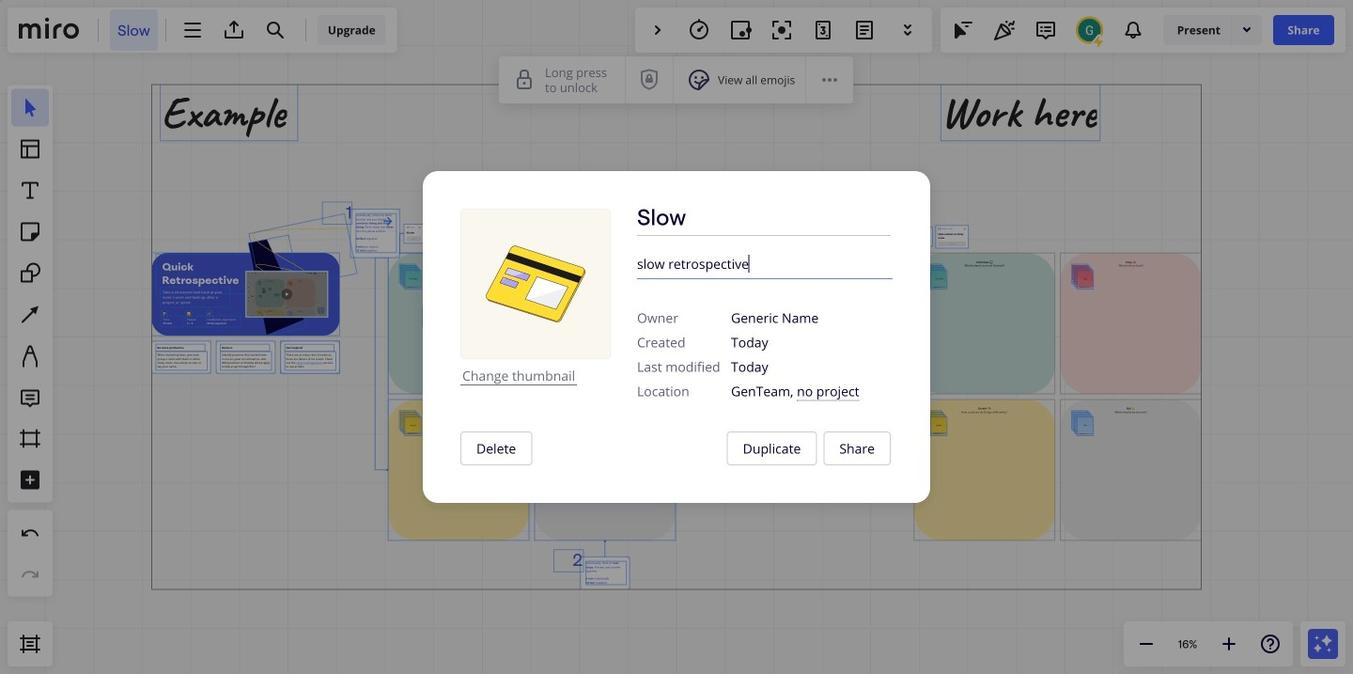 Task type: describe. For each thing, give the bounding box(es) containing it.
communication toolbar
[[941, 8, 1346, 53]]

context menu toolbar
[[499, 56, 854, 103]]

1 horizontal spatial spagx image
[[688, 69, 711, 91]]

show collaborators' cursors image
[[952, 19, 975, 41]]

Description text field
[[637, 253, 893, 279]]

collaboration toolbar
[[636, 8, 933, 53]]

2 horizontal spatial spagx image
[[823, 72, 838, 87]]



Task type: locate. For each thing, give the bounding box(es) containing it.
0 horizontal spatial spagx image
[[638, 69, 661, 91]]

None text field
[[637, 198, 891, 236]]

spagx image
[[513, 69, 536, 91]]

spagx image
[[638, 69, 661, 91], [688, 69, 711, 91], [823, 72, 838, 87]]

hide apps image
[[647, 19, 669, 41]]

board toolbar
[[8, 8, 397, 53]]

comment image
[[1035, 19, 1057, 41]]

creation toolbar
[[8, 60, 53, 621]]



Task type: vqa. For each thing, say whether or not it's contained in the screenshot.
'description' TEXT FIELD
yes



